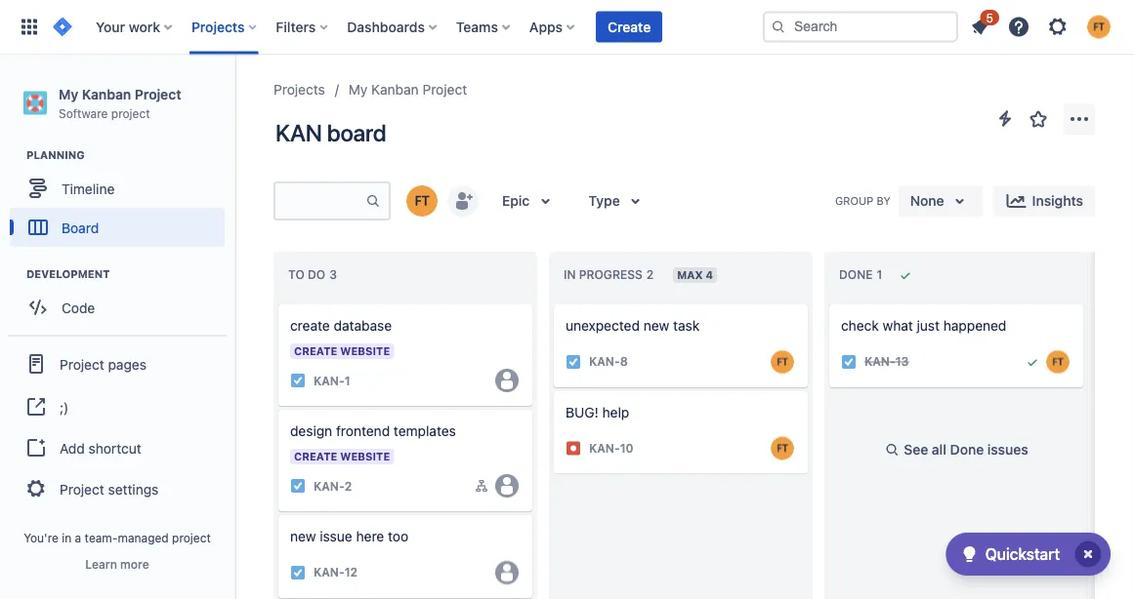 Task type: locate. For each thing, give the bounding box(es) containing it.
create database
[[290, 318, 392, 334]]

board
[[327, 119, 386, 147]]

create
[[290, 318, 330, 334]]

0 horizontal spatial assignee: funky town image
[[771, 351, 794, 374]]

project
[[422, 82, 467, 98], [135, 86, 181, 102], [60, 356, 104, 373], [60, 481, 104, 498]]

none button
[[899, 186, 983, 217]]

insights image
[[1005, 190, 1028, 213]]

project inside my kanban project software project
[[111, 106, 150, 120]]

kan
[[275, 119, 322, 147]]

0 vertical spatial done
[[839, 268, 873, 282]]

4
[[706, 269, 713, 282]]

project pages
[[60, 356, 146, 373]]

settings
[[108, 481, 159, 498]]

new left issue
[[290, 529, 316, 545]]

kanban for my kanban project
[[371, 82, 419, 98]]

kanban inside my kanban project software project
[[82, 86, 131, 102]]

8
[[620, 355, 628, 369]]

1 unassigned image from the top
[[495, 475, 519, 498]]

your profile and settings image
[[1087, 15, 1111, 39]]

assignee: funky town image
[[771, 351, 794, 374], [1046, 351, 1070, 374]]

planning
[[26, 149, 85, 162]]

projects for projects popup button
[[191, 19, 245, 35]]

kan-2 link
[[314, 478, 352, 495]]

code
[[62, 300, 95, 316]]

0 horizontal spatial done
[[839, 268, 873, 282]]

bug image
[[566, 441, 581, 457]]

create
[[608, 19, 651, 35]]

kan-8 link
[[589, 354, 628, 371]]

templates
[[394, 424, 456, 440]]

kan-2
[[314, 480, 352, 493]]

quickstart button
[[946, 533, 1111, 576]]

5
[[986, 11, 994, 24]]

0 vertical spatial new
[[644, 318, 670, 334]]

max
[[677, 269, 703, 282]]

kan- up issue
[[314, 480, 345, 493]]

funky town image
[[406, 186, 438, 217]]

project down work
[[135, 86, 181, 102]]

1 vertical spatial projects
[[274, 82, 325, 98]]

1
[[345, 374, 350, 388]]

task image left kan-1 link
[[290, 373, 306, 389]]

task image for kan-8
[[566, 354, 581, 370]]

kan- for check what just happened
[[865, 355, 896, 369]]

jira software image
[[51, 15, 74, 39], [51, 15, 74, 39]]

task image for kan-1
[[290, 373, 306, 389]]

unexpected
[[566, 318, 640, 334]]

a
[[75, 531, 81, 545]]

create issue image up bug!
[[542, 378, 566, 401]]

managed
[[118, 531, 169, 545]]

1 horizontal spatial projects
[[274, 82, 325, 98]]

project right software
[[111, 106, 150, 120]]

automations menu button icon image
[[994, 107, 1017, 130]]

task image left kan-8 link
[[566, 354, 581, 370]]

teams
[[456, 19, 498, 35]]

check
[[841, 318, 879, 334]]

database
[[334, 318, 392, 334]]

kan- down unexpected
[[589, 355, 620, 369]]

development group
[[10, 267, 233, 333]]

kanban inside my kanban project link
[[371, 82, 419, 98]]

1 horizontal spatial create issue image
[[542, 378, 566, 401]]

kan- for new issue here too
[[314, 566, 345, 580]]

task image for kan-13
[[841, 354, 857, 370]]

sidebar navigation image
[[213, 78, 256, 117]]

kan-13 link
[[865, 354, 909, 371]]

2
[[345, 480, 352, 493]]

0 horizontal spatial project
[[111, 106, 150, 120]]

banner containing your work
[[0, 0, 1134, 55]]

project down add
[[60, 481, 104, 498]]

group containing project pages
[[8, 335, 227, 517]]

my for my kanban project software project
[[59, 86, 78, 102]]

frontend
[[336, 424, 390, 440]]

bug!
[[566, 405, 599, 421]]

kan-10 link
[[589, 441, 634, 457]]

create issue image down to
[[267, 291, 290, 315]]

appswitcher icon image
[[18, 15, 41, 39]]

check what just happened
[[841, 318, 1007, 334]]

kan- right task icon
[[314, 566, 345, 580]]

0 of 1 child issues complete image
[[474, 479, 489, 494]]

my up software
[[59, 86, 78, 102]]

projects up kan
[[274, 82, 325, 98]]

filters button
[[270, 11, 335, 42]]

project settings link
[[8, 468, 227, 511]]

kan- for bug! help
[[589, 442, 620, 456]]

new left task
[[644, 318, 670, 334]]

apps
[[529, 19, 563, 35]]

1 horizontal spatial done
[[950, 442, 984, 458]]

project settings
[[60, 481, 159, 498]]

1 vertical spatial new
[[290, 529, 316, 545]]

timeline link
[[10, 169, 225, 208]]

done up check
[[839, 268, 873, 282]]

0 vertical spatial unassigned image
[[495, 475, 519, 498]]

projects button
[[186, 11, 264, 42]]

0 horizontal spatial my
[[59, 86, 78, 102]]

epic button
[[490, 186, 569, 217]]

dismiss quickstart image
[[1073, 539, 1104, 571]]

1 vertical spatial unassigned image
[[495, 562, 519, 585]]

done element
[[839, 268, 886, 282]]

projects inside popup button
[[191, 19, 245, 35]]

1 horizontal spatial new
[[644, 318, 670, 334]]

projects up "sidebar navigation" image
[[191, 19, 245, 35]]

design
[[290, 424, 332, 440]]

kan-8
[[589, 355, 628, 369]]

too
[[388, 529, 409, 545]]

my kanban project
[[349, 82, 467, 98]]

to do
[[288, 268, 325, 282]]

my for my kanban project
[[349, 82, 368, 98]]

task
[[673, 318, 700, 334]]

group
[[8, 335, 227, 517]]

my inside my kanban project software project
[[59, 86, 78, 102]]

task image left kan-13 link
[[841, 354, 857, 370]]

kanban up board
[[371, 82, 419, 98]]

create issue image up check
[[818, 291, 841, 315]]

done right all
[[950, 442, 984, 458]]

1 horizontal spatial assignee: funky town image
[[1046, 351, 1070, 374]]

add shortcut
[[60, 440, 141, 457]]

new
[[644, 318, 670, 334], [290, 529, 316, 545]]

all
[[932, 442, 947, 458]]

dashboards
[[347, 19, 425, 35]]

kanban up software
[[82, 86, 131, 102]]

kan- right bug image
[[589, 442, 620, 456]]

;) link
[[8, 386, 227, 429]]

planning image
[[3, 144, 26, 167]]

0 horizontal spatial projects
[[191, 19, 245, 35]]

0 vertical spatial project
[[111, 106, 150, 120]]

kan board
[[275, 119, 386, 147]]

my
[[349, 82, 368, 98], [59, 86, 78, 102]]

new issue here too
[[290, 529, 409, 545]]

1 horizontal spatial project
[[172, 531, 211, 545]]

task image left kan-2 link
[[290, 479, 306, 494]]

assignee: funky town image up assignee: funky town icon
[[771, 351, 794, 374]]

task image
[[566, 354, 581, 370], [841, 354, 857, 370], [290, 373, 306, 389], [290, 479, 306, 494]]

kanban
[[371, 82, 419, 98], [82, 86, 131, 102]]

kan-
[[589, 355, 620, 369], [865, 355, 896, 369], [314, 374, 345, 388], [589, 442, 620, 456], [314, 480, 345, 493], [314, 566, 345, 580]]

my up board
[[349, 82, 368, 98]]

1 horizontal spatial my
[[349, 82, 368, 98]]

insights
[[1032, 193, 1083, 209]]

banner
[[0, 0, 1134, 55]]

type button
[[577, 186, 659, 217]]

epic
[[502, 193, 530, 209]]

settings image
[[1046, 15, 1070, 39]]

0 horizontal spatial create issue image
[[267, 291, 290, 315]]

teams button
[[450, 11, 518, 42]]

;)
[[60, 399, 69, 415]]

1 horizontal spatial kanban
[[371, 82, 419, 98]]

dashboards button
[[341, 11, 444, 42]]

10
[[620, 442, 634, 456]]

assignee: funky town image right done image
[[1046, 351, 1070, 374]]

kan- down the what
[[865, 355, 896, 369]]

2 horizontal spatial create issue image
[[818, 291, 841, 315]]

kan- up design
[[314, 374, 345, 388]]

just
[[917, 318, 940, 334]]

projects
[[191, 19, 245, 35], [274, 82, 325, 98]]

project down teams
[[422, 82, 467, 98]]

create issue image
[[267, 291, 290, 315], [818, 291, 841, 315], [542, 378, 566, 401]]

project right managed
[[172, 531, 211, 545]]

0 vertical spatial projects
[[191, 19, 245, 35]]

2 assignee: funky town image from the left
[[1046, 351, 1070, 374]]

unassigned image
[[495, 475, 519, 498], [495, 562, 519, 585]]

see all done issues link
[[873, 438, 1040, 462]]

0 horizontal spatial kanban
[[82, 86, 131, 102]]



Task type: vqa. For each thing, say whether or not it's contained in the screenshot.
comments
no



Task type: describe. For each thing, give the bounding box(es) containing it.
see all done issues
[[904, 442, 1028, 458]]

check image
[[958, 543, 981, 567]]

timeline
[[62, 181, 115, 197]]

add shortcut button
[[8, 429, 227, 468]]

done image
[[1025, 354, 1040, 370]]

my kanban project link
[[349, 78, 467, 102]]

progress
[[579, 268, 643, 282]]

in progress
[[564, 268, 643, 282]]

create button
[[596, 11, 663, 42]]

you're
[[24, 531, 59, 545]]

board
[[62, 220, 99, 236]]

task image
[[290, 565, 306, 581]]

in
[[564, 268, 576, 282]]

1 vertical spatial project
[[172, 531, 211, 545]]

search image
[[771, 19, 786, 35]]

projects link
[[274, 78, 325, 102]]

group by
[[835, 195, 891, 207]]

your work button
[[90, 11, 180, 42]]

create issue image for create database
[[267, 291, 290, 315]]

your work
[[96, 19, 160, 35]]

team-
[[85, 531, 118, 545]]

filters
[[276, 19, 316, 35]]

to do element
[[288, 268, 341, 282]]

software
[[59, 106, 108, 120]]

board link
[[10, 208, 225, 247]]

kan-13
[[865, 355, 909, 369]]

help
[[602, 405, 629, 421]]

kan-1 link
[[314, 373, 350, 389]]

learn more
[[85, 558, 149, 572]]

projects for projects link in the left of the page
[[274, 82, 325, 98]]

notifications image
[[968, 15, 992, 39]]

kan- for unexpected new task
[[589, 355, 620, 369]]

done image
[[1025, 354, 1040, 370]]

Search field
[[763, 11, 958, 42]]

0 horizontal spatial new
[[290, 529, 316, 545]]

by
[[877, 195, 891, 207]]

shortcut
[[88, 440, 141, 457]]

primary element
[[12, 0, 763, 54]]

project pages link
[[8, 343, 227, 386]]

create issue image for check what just happened
[[818, 291, 841, 315]]

max 4
[[677, 269, 713, 282]]

add people image
[[451, 190, 475, 213]]

assignee: funky town image
[[771, 437, 794, 461]]

add
[[60, 440, 85, 457]]

kan-10
[[589, 442, 634, 456]]

learn
[[85, 558, 117, 572]]

0 of 1 child issues complete image
[[474, 479, 489, 494]]

unexpected new task
[[566, 318, 700, 334]]

issue
[[320, 529, 352, 545]]

see
[[904, 442, 928, 458]]

in progress element
[[564, 268, 658, 282]]

group
[[835, 195, 874, 207]]

kanban for my kanban project software project
[[82, 86, 131, 102]]

to
[[288, 268, 305, 282]]

here
[[356, 529, 384, 545]]

planning group
[[10, 148, 233, 253]]

happened
[[943, 318, 1007, 334]]

bug! help
[[566, 405, 629, 421]]

13
[[896, 355, 909, 369]]

2 unassigned image from the top
[[495, 562, 519, 585]]

1 assignee: funky town image from the left
[[771, 351, 794, 374]]

code link
[[10, 288, 225, 327]]

insights button
[[993, 186, 1095, 217]]

star kan board image
[[1027, 107, 1050, 131]]

issues
[[988, 442, 1028, 458]]

more image
[[1068, 107, 1091, 131]]

development image
[[3, 263, 26, 286]]

apps button
[[524, 11, 582, 42]]

do
[[308, 268, 325, 282]]

work
[[129, 19, 160, 35]]

design frontend templates
[[290, 424, 456, 440]]

12
[[345, 566, 358, 580]]

in
[[62, 531, 72, 545]]

quickstart
[[985, 546, 1060, 564]]

none
[[910, 193, 944, 209]]

Search this board text field
[[275, 184, 365, 219]]

help image
[[1007, 15, 1031, 39]]

kan-12
[[314, 566, 358, 580]]

learn more button
[[85, 557, 149, 572]]

task image for kan-2
[[290, 479, 306, 494]]

kan-12 link
[[314, 565, 358, 582]]

unassigned image
[[495, 369, 519, 393]]

pages
[[108, 356, 146, 373]]

project inside my kanban project software project
[[135, 86, 181, 102]]

create issue image
[[542, 291, 566, 315]]

create issue image for bug! help
[[542, 378, 566, 401]]

project left pages
[[60, 356, 104, 373]]

your
[[96, 19, 125, 35]]

more
[[120, 558, 149, 572]]

kan-1
[[314, 374, 350, 388]]

1 vertical spatial done
[[950, 442, 984, 458]]



